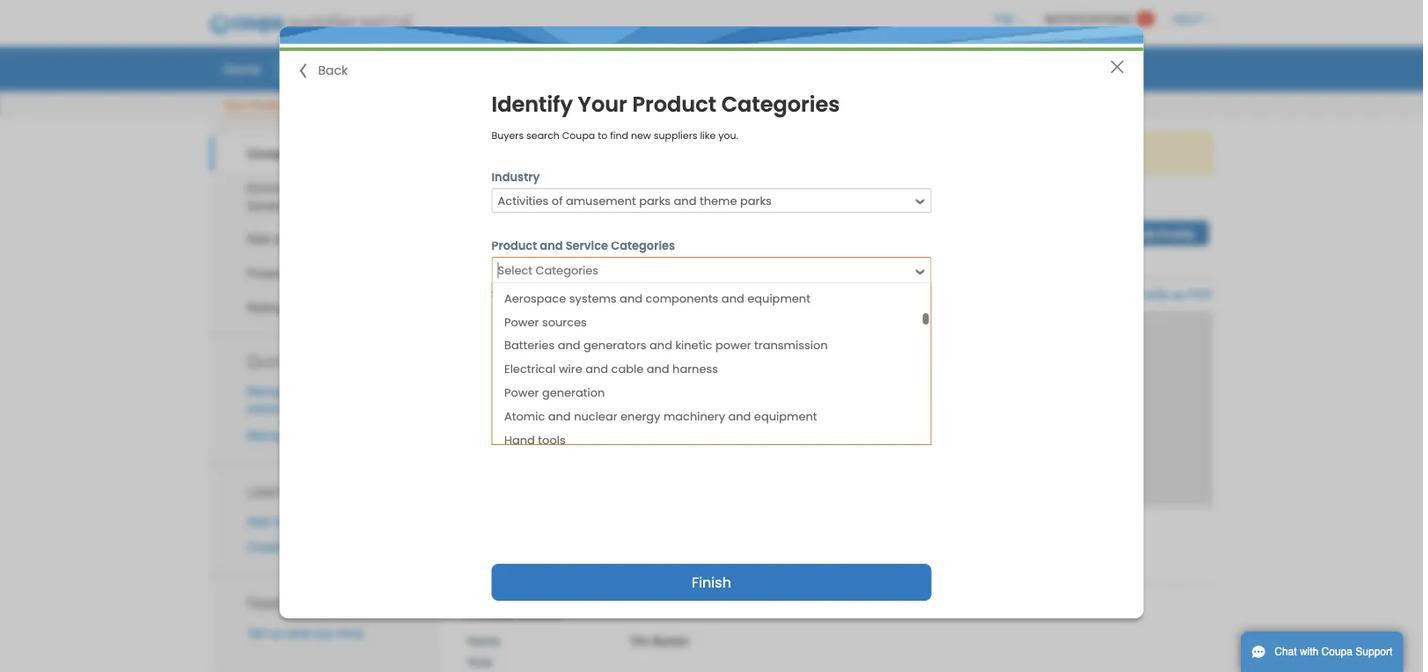 Task type: vqa. For each thing, say whether or not it's contained in the screenshot.
"navigation" on the right of page
no



Task type: describe. For each thing, give the bounding box(es) containing it.
2 power from the top
[[504, 385, 539, 401]]

tell us what you think button
[[247, 625, 364, 642]]

information
[[247, 402, 308, 416]]

profile left "progress"
[[931, 201, 966, 214]]

transmission
[[754, 338, 828, 354]]

profile for your profile
[[249, 99, 282, 112]]

edit profile link
[[1121, 221, 1209, 245]]

pdf
[[1189, 288, 1213, 302]]

services
[[591, 267, 638, 283]]

0 vertical spatial product
[[632, 90, 716, 119]]

your profile link
[[222, 95, 283, 118]]

profile inside profile link
[[287, 59, 327, 77]]

quick
[[247, 351, 286, 372]]

your profile
[[223, 99, 282, 112]]

nuclear
[[574, 409, 617, 425]]

1 vertical spatial profile
[[370, 540, 404, 554]]

generation
[[542, 385, 605, 401]]

home link
[[212, 55, 272, 82]]

machinery
[[663, 409, 725, 425]]

legal
[[295, 428, 321, 442]]

edit profile
[[1135, 227, 1195, 241]]

risk & compliance link
[[210, 223, 441, 257]]

enterprises
[[683, 214, 807, 242]]

center
[[311, 481, 358, 501]]

company profile
[[247, 147, 345, 161]]

environmental, social, governance & diversity
[[247, 181, 376, 213]]

identify
[[492, 90, 573, 119]]

create
[[247, 540, 284, 554]]

financial performance
[[247, 267, 370, 281]]

systems
[[569, 290, 616, 306]]

download
[[1076, 288, 1131, 302]]

unspsc
[[573, 287, 611, 301]]

risk & compliance
[[247, 233, 351, 247]]

primary for primary contact
[[467, 607, 513, 621]]

power generation option
[[492, 382, 931, 405]]

manage for manage payment information
[[247, 385, 291, 399]]

the
[[524, 287, 540, 301]]

quick links
[[247, 351, 325, 372]]

and up transportation on the top of page
[[540, 238, 563, 254]]

tell
[[247, 627, 265, 641]]

chat with coupa support
[[1275, 646, 1393, 658]]

coupa for with
[[1322, 646, 1353, 658]]

us
[[269, 627, 282, 641]]

tim for tim burton
[[629, 634, 649, 648]]

tim for tim burton enterprises
[[556, 214, 596, 242]]

tools
[[538, 432, 565, 448]]

batteries and generators and kinetic power transmission option
[[492, 334, 931, 358]]

suppliers
[[654, 129, 698, 142]]

tim burton
[[629, 634, 689, 648]]

& for compliance
[[274, 233, 283, 247]]

ratings & references link
[[210, 291, 441, 325]]

what
[[285, 627, 311, 641]]

wire
[[558, 361, 582, 377]]

you inside button
[[315, 627, 335, 641]]

coupa for search
[[562, 129, 595, 142]]

find
[[610, 129, 628, 142]]

service
[[566, 238, 608, 254]]

cable
[[611, 361, 643, 377]]

chat with coupa support button
[[1241, 632, 1403, 673]]

finish button
[[492, 564, 932, 601]]

like
[[700, 129, 716, 142]]

power sources option
[[492, 311, 931, 334]]

primary for primary address
[[467, 551, 513, 565]]

aerospace
[[504, 290, 566, 306]]

1 vertical spatial product
[[492, 238, 537, 254]]

and left kinetic
[[649, 338, 672, 354]]

categories for identify your product categories
[[722, 90, 840, 119]]

profile link
[[276, 55, 338, 82]]

think
[[338, 627, 364, 641]]

identify your product categories
[[492, 90, 840, 119]]

profile inside button
[[967, 288, 1000, 302]]

compliance
[[286, 233, 351, 247]]

components
[[645, 290, 718, 306]]

harness
[[672, 361, 718, 377]]

transportation services equipment aerospace systems and components and equipment power sources batteries and generators and kinetic power transmission electrical wire and cable and harness power generation atomic and nuclear energy machinery and equipment hand tools
[[504, 267, 828, 448]]

add
[[247, 514, 269, 529]]

profile progress
[[931, 201, 1019, 214]]

tim burton enterprises image
[[467, 194, 538, 266]]

identify your product categories dialog
[[279, 26, 1144, 619]]

atomic and nuclear energy machinery and equipment option
[[492, 405, 931, 429]]

burton for tim burton
[[653, 634, 689, 648]]

back button
[[301, 62, 348, 80]]

feedback
[[247, 593, 313, 613]]

power
[[715, 338, 751, 354]]

2 vertical spatial equipment
[[754, 409, 817, 425]]

transportation
[[504, 267, 588, 283]]

categories
[[614, 287, 666, 301]]

0 horizontal spatial your
[[223, 99, 246, 112]]

create a discoverable profile
[[247, 540, 404, 554]]

entities
[[324, 428, 363, 442]]

your inside dialog
[[578, 90, 627, 119]]

copy profile url
[[934, 288, 1028, 302]]

role
[[467, 656, 493, 670]]

social,
[[333, 181, 370, 195]]

environmental,
[[247, 181, 329, 195]]

sources
[[542, 314, 587, 330]]

you.
[[719, 129, 738, 142]]

profile for edit profile
[[1160, 227, 1195, 241]]

and down services in the left of the page
[[619, 290, 642, 306]]

and up tools
[[548, 409, 571, 425]]

10
[[561, 287, 570, 301]]



Task type: locate. For each thing, give the bounding box(es) containing it.
equipment up components
[[641, 267, 704, 283]]

0 vertical spatial profile
[[967, 288, 1000, 302]]

1 horizontal spatial tim
[[629, 634, 649, 648]]

1 horizontal spatial coupa
[[1322, 646, 1353, 658]]

primary inside tim burton enterprises banner
[[467, 551, 513, 565]]

coupa right "with" on the bottom right of the page
[[1322, 646, 1353, 658]]

product up transportation on the top of page
[[492, 238, 537, 254]]

1 horizontal spatial you
[[668, 287, 686, 301]]

tim
[[556, 214, 596, 242], [629, 634, 649, 648]]

1 vertical spatial equipment
[[747, 290, 810, 306]]

0 vertical spatial you
[[668, 287, 686, 301]]

tim inside banner
[[556, 214, 596, 242]]

setup
[[1101, 59, 1137, 77]]

to
[[598, 129, 608, 142]]

profile inside download profile as pdf button
[[1134, 288, 1169, 302]]

name
[[467, 634, 500, 648]]

manage inside manage payment information
[[247, 385, 291, 399]]

0 horizontal spatial &
[[274, 233, 283, 247]]

generators
[[583, 338, 646, 354]]

company profile link
[[210, 137, 441, 171]]

with
[[1300, 646, 1319, 658]]

industry
[[492, 169, 540, 185]]

1 power from the top
[[504, 314, 539, 330]]

&
[[317, 198, 326, 213], [274, 233, 283, 247], [292, 301, 300, 315]]

company
[[247, 147, 303, 161]]

progress bar
[[279, 48, 1144, 51]]

0 vertical spatial &
[[317, 198, 326, 213]]

1 horizontal spatial product
[[632, 90, 716, 119]]

0 horizontal spatial coupa
[[562, 129, 595, 142]]

profile inside company profile link
[[306, 147, 345, 161]]

discoverable
[[298, 540, 367, 554]]

electrical wire and cable and harness option
[[492, 358, 931, 382]]

0 vertical spatial coupa
[[562, 129, 595, 142]]

profile for download profile as pdf
[[1134, 288, 1169, 302]]

categories
[[722, 90, 840, 119], [611, 238, 675, 254]]

customers
[[304, 514, 361, 529]]

power up batteries
[[504, 314, 539, 330]]

product and service categories list box
[[492, 263, 932, 453]]

0 vertical spatial power
[[504, 314, 539, 330]]

1 horizontal spatial categories
[[722, 90, 840, 119]]

and right 'serve.'
[[721, 290, 744, 306]]

1 manage from the top
[[247, 385, 291, 399]]

0 vertical spatial equipment
[[641, 267, 704, 283]]

hand tools option
[[492, 429, 931, 453]]

learning center
[[247, 481, 358, 501]]

profile inside edit profile link
[[1160, 227, 1195, 241]]

1 vertical spatial you
[[315, 627, 335, 641]]

background image
[[467, 311, 1213, 507]]

profile
[[287, 59, 327, 77], [249, 99, 282, 112], [306, 147, 345, 161], [931, 201, 966, 214], [1160, 227, 1195, 241], [1134, 288, 1169, 302]]

product
[[632, 90, 716, 119], [492, 238, 537, 254]]

& left diversity
[[317, 198, 326, 213]]

burton down finish button
[[653, 634, 689, 648]]

& right ratings
[[292, 301, 300, 315]]

burton inside tim burton enterprises banner
[[603, 214, 676, 242]]

1 horizontal spatial profile
[[967, 288, 1000, 302]]

& inside environmental, social, governance & diversity
[[317, 198, 326, 213]]

1 vertical spatial burton
[[653, 634, 689, 648]]

2 manage from the top
[[247, 428, 291, 442]]

you left 'serve.'
[[668, 287, 686, 301]]

your up to
[[578, 90, 627, 119]]

profile left as
[[1134, 288, 1169, 302]]

tim burton enterprises
[[556, 214, 807, 242]]

& inside ratings & references 'link'
[[292, 301, 300, 315]]

1 vertical spatial tim
[[629, 634, 649, 648]]

categories up you.
[[722, 90, 840, 119]]

coupa supplier portal image
[[197, 3, 424, 47]]

buyers search coupa to find new suppliers like you.
[[492, 129, 738, 142]]

Industry text field
[[493, 189, 909, 212]]

product up the suppliers
[[632, 90, 716, 119]]

manage up information
[[247, 385, 291, 399]]

atomic
[[504, 409, 545, 425]]

financial performance link
[[210, 257, 441, 291]]

download profile as pdf
[[1076, 288, 1213, 302]]

url
[[1004, 288, 1028, 302]]

coupa inside identify your product categories dialog
[[562, 129, 595, 142]]

& inside the risk & compliance link
[[274, 233, 283, 247]]

profile up the social,
[[306, 147, 345, 161]]

ratings
[[247, 301, 289, 315]]

links
[[290, 351, 325, 372]]

coupa inside 'button'
[[1322, 646, 1353, 658]]

add more customers
[[247, 514, 361, 529]]

profile down coupa supplier portal image
[[287, 59, 327, 77]]

Product and Service Categories text field
[[493, 259, 909, 282]]

and down the power generation "option"
[[728, 409, 751, 425]]

home
[[223, 59, 261, 77]]

top
[[542, 287, 559, 301]]

0 vertical spatial tim
[[556, 214, 596, 242]]

serve.
[[689, 287, 717, 301]]

batteries
[[504, 338, 554, 354]]

primary up name at the left bottom
[[467, 607, 513, 621]]

product and service categories
[[492, 238, 675, 254]]

0 vertical spatial categories
[[722, 90, 840, 119]]

0 horizontal spatial categories
[[611, 238, 675, 254]]

progress
[[969, 201, 1019, 214]]

environmental, social, governance & diversity link
[[210, 171, 441, 223]]

you inside dialog
[[668, 287, 686, 301]]

0 horizontal spatial product
[[492, 238, 537, 254]]

categories for product and service categories
[[611, 238, 675, 254]]

manage legal entities
[[247, 428, 363, 442]]

and right the cable
[[646, 361, 669, 377]]

0 vertical spatial burton
[[603, 214, 676, 242]]

2 primary from the top
[[467, 607, 513, 621]]

1 horizontal spatial &
[[292, 301, 300, 315]]

manage
[[247, 385, 291, 399], [247, 428, 291, 442]]

0 vertical spatial manage
[[247, 385, 291, 399]]

1 horizontal spatial your
[[578, 90, 627, 119]]

search
[[526, 129, 560, 142]]

1 vertical spatial coupa
[[1322, 646, 1353, 658]]

1 vertical spatial &
[[274, 233, 283, 247]]

manage down information
[[247, 428, 291, 442]]

manage payment information
[[247, 385, 342, 416]]

primary contact
[[467, 607, 563, 621]]

diversity
[[329, 198, 376, 213]]

back
[[318, 62, 348, 79]]

close image
[[1110, 60, 1125, 74]]

contact
[[517, 607, 563, 621]]

finish
[[692, 573, 731, 592]]

financial
[[247, 267, 296, 281]]

more
[[272, 514, 300, 529]]

power up atomic
[[504, 385, 539, 401]]

learning
[[247, 481, 307, 501]]

1 vertical spatial primary
[[467, 607, 513, 621]]

kinetic
[[675, 338, 712, 354]]

equipment down transmission
[[754, 409, 817, 425]]

your
[[578, 90, 627, 119], [223, 99, 246, 112]]

manage for manage legal entities
[[247, 428, 291, 442]]

governance
[[247, 198, 314, 213]]

manage payment information link
[[247, 385, 342, 416]]

download profile as pdf button
[[1076, 286, 1213, 303]]

select the top 10 unspsc categories you serve.
[[492, 287, 717, 301]]

you left 'think'
[[315, 627, 335, 641]]

burton
[[603, 214, 676, 242], [653, 634, 689, 648]]

aerospace systems and components and equipment option
[[492, 287, 931, 311]]

buyers
[[492, 129, 524, 142]]

& right risk
[[274, 233, 283, 247]]

coupa left to
[[562, 129, 595, 142]]

profile
[[967, 288, 1000, 302], [370, 540, 404, 554]]

profile right discoverable at left
[[370, 540, 404, 554]]

ratings & references
[[247, 301, 367, 315]]

risk
[[247, 233, 271, 247]]

profile inside your profile link
[[249, 99, 282, 112]]

alert
[[467, 131, 1213, 175]]

1 vertical spatial manage
[[247, 428, 291, 442]]

a
[[287, 540, 294, 554]]

references
[[304, 301, 367, 315]]

and up 'wire'
[[557, 338, 580, 354]]

1 vertical spatial power
[[504, 385, 539, 401]]

equipment up transmission
[[747, 290, 810, 306]]

categories up services in the left of the page
[[611, 238, 675, 254]]

tell us what you think
[[247, 627, 364, 641]]

edit
[[1135, 227, 1156, 241]]

profile down home link
[[249, 99, 282, 112]]

2 vertical spatial &
[[292, 301, 300, 315]]

add more customers link
[[247, 514, 361, 529]]

profile left url
[[967, 288, 1000, 302]]

1 primary from the top
[[467, 551, 513, 565]]

primary
[[467, 551, 513, 565], [467, 607, 513, 621]]

transportation services equipment option
[[492, 263, 931, 287]]

chat
[[1275, 646, 1297, 658]]

0 vertical spatial primary
[[467, 551, 513, 565]]

profile right edit
[[1160, 227, 1195, 241]]

your down home link
[[223, 99, 246, 112]]

2 horizontal spatial &
[[317, 198, 326, 213]]

as
[[1172, 288, 1185, 302]]

primary left address
[[467, 551, 513, 565]]

you
[[668, 287, 686, 301], [315, 627, 335, 641]]

tim burton enterprises banner
[[461, 194, 1232, 586]]

address
[[517, 551, 566, 565]]

copy
[[934, 288, 963, 302]]

energy
[[620, 409, 660, 425]]

electrical
[[504, 361, 555, 377]]

0 horizontal spatial tim
[[556, 214, 596, 242]]

& for references
[[292, 301, 300, 315]]

and right 'wire'
[[585, 361, 608, 377]]

0 horizontal spatial profile
[[370, 540, 404, 554]]

profile for company profile
[[306, 147, 345, 161]]

manage legal entities link
[[247, 428, 363, 442]]

and
[[540, 238, 563, 254], [619, 290, 642, 306], [721, 290, 744, 306], [557, 338, 580, 354], [649, 338, 672, 354], [585, 361, 608, 377], [646, 361, 669, 377], [548, 409, 571, 425], [728, 409, 751, 425]]

1 vertical spatial categories
[[611, 238, 675, 254]]

burton for tim burton enterprises
[[603, 214, 676, 242]]

0 horizontal spatial you
[[315, 627, 335, 641]]

burton up services in the left of the page
[[603, 214, 676, 242]]



